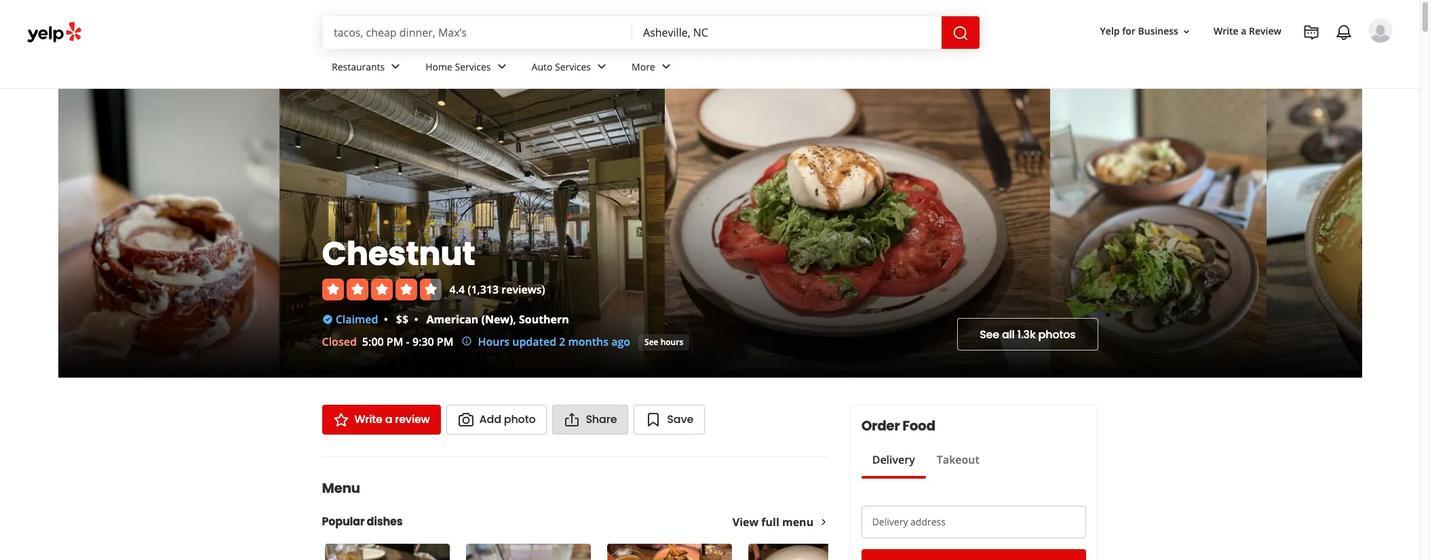 Task type: vqa. For each thing, say whether or not it's contained in the screenshot.
Yelp link
no



Task type: describe. For each thing, give the bounding box(es) containing it.
none field near
[[643, 25, 931, 40]]

american (new) link
[[426, 312, 513, 327]]

american
[[426, 312, 478, 327]]

info alert
[[462, 334, 630, 350]]

more
[[632, 60, 655, 73]]

add photo link
[[446, 405, 547, 435]]

24 camera v2 image
[[458, 412, 474, 428]]

claimed
[[336, 312, 378, 327]]

add
[[479, 412, 501, 427]]

popular dishes
[[322, 514, 403, 530]]

write a review link
[[1208, 19, 1287, 44]]

share
[[586, 412, 617, 427]]

see hours link
[[638, 334, 689, 351]]

photo
[[504, 412, 536, 427]]

(new)
[[481, 312, 513, 327]]

save
[[667, 412, 693, 427]]

menu
[[782, 515, 813, 530]]

view full menu
[[732, 515, 813, 530]]

24 share v2 image
[[564, 412, 580, 428]]

4.4 (1,313 reviews)
[[449, 282, 545, 297]]

hours
[[478, 334, 510, 349]]

write a review link
[[322, 405, 441, 435]]

business categories element
[[321, 49, 1393, 88]]

photo of chestnut - asheville, nc, us. rear seating area image
[[279, 89, 665, 378]]

hours
[[661, 336, 683, 348]]

24 chevron down v2 image for home services
[[494, 59, 510, 75]]

home
[[426, 60, 452, 73]]

services for auto services
[[555, 60, 591, 73]]

photo of chestnut - asheville, nc, us. huge cinnamon roll! image
[[58, 89, 279, 378]]

menu
[[322, 479, 360, 498]]

photo of chestnut - asheville, nc, us. heirloom tomatoes and burrata image
[[665, 89, 1050, 378]]

user actions element
[[1089, 17, 1412, 100]]

review
[[1249, 25, 1281, 38]]

see all 1.3k photos link
[[957, 318, 1098, 351]]

projects image
[[1303, 24, 1319, 41]]

ago
[[611, 334, 630, 349]]

delivery for delivery
[[873, 452, 915, 467]]

cj b. image
[[1368, 18, 1393, 43]]

2 pm from the left
[[437, 334, 453, 349]]

Find text field
[[334, 25, 621, 40]]

auto services link
[[521, 49, 621, 88]]

24 chevron down v2 image for auto services
[[594, 59, 610, 75]]

american (new) , southern
[[426, 312, 569, 327]]

takeout
[[937, 452, 980, 467]]

closed 5:00 pm - 9:30 pm
[[322, 334, 453, 349]]

save button
[[634, 405, 705, 435]]

hours updated 2 months ago
[[478, 334, 630, 349]]

southern link
[[519, 312, 569, 327]]

months
[[568, 334, 609, 349]]

business
[[1138, 25, 1178, 38]]

1.3k
[[1017, 327, 1036, 342]]

a for review
[[1241, 25, 1246, 38]]

2
[[559, 334, 565, 349]]

review
[[395, 412, 430, 427]]

see all 1.3k photos
[[980, 327, 1076, 342]]

$$
[[396, 312, 408, 327]]

lobster bisque image
[[325, 544, 449, 560]]

closed
[[322, 334, 357, 349]]

write a review
[[1214, 25, 1281, 38]]

16 chevron down v2 image
[[1181, 26, 1192, 37]]

pork belly image
[[607, 544, 732, 560]]



Task type: locate. For each thing, give the bounding box(es) containing it.
services right home
[[455, 60, 491, 73]]

24 star v2 image
[[333, 412, 349, 428]]

auto
[[532, 60, 552, 73]]

services
[[455, 60, 491, 73], [555, 60, 591, 73]]

14 chevron right outline image
[[819, 518, 828, 527]]

24 chevron down v2 image inside auto services link
[[594, 59, 610, 75]]

restaurants link
[[321, 49, 415, 88]]

see for see all 1.3k photos
[[980, 327, 999, 342]]

full
[[761, 515, 779, 530]]

a
[[1241, 25, 1246, 38], [385, 412, 392, 427]]

1 pm from the left
[[387, 334, 403, 349]]

24 chevron down v2 image inside the restaurants link
[[388, 59, 404, 75]]

1 vertical spatial a
[[385, 412, 392, 427]]

24 chevron down v2 image
[[494, 59, 510, 75], [594, 59, 610, 75]]

delivery tab panel
[[862, 479, 991, 484]]

Near text field
[[643, 25, 931, 40]]

see for see hours
[[645, 336, 658, 348]]

delivery address
[[873, 516, 946, 528]]

1 vertical spatial delivery
[[873, 516, 908, 528]]

food
[[903, 417, 936, 436]]

0 horizontal spatial a
[[385, 412, 392, 427]]

home services link
[[415, 49, 521, 88]]

write left review
[[1214, 25, 1239, 38]]

1 horizontal spatial write
[[1214, 25, 1239, 38]]

0 vertical spatial a
[[1241, 25, 1246, 38]]

pm left -
[[387, 334, 403, 349]]

0 horizontal spatial write
[[354, 412, 382, 427]]

yelp for business button
[[1095, 19, 1197, 44]]

0 vertical spatial delivery
[[873, 452, 915, 467]]

notifications image
[[1336, 24, 1352, 41]]

1 24 chevron down v2 image from the left
[[494, 59, 510, 75]]

view full menu link
[[732, 515, 828, 530]]

restaurants
[[332, 60, 385, 73]]

home services
[[426, 60, 491, 73]]

2 none field from the left
[[643, 25, 931, 40]]

1 horizontal spatial services
[[555, 60, 591, 73]]

see hours
[[645, 336, 683, 348]]

24 chevron down v2 image for more
[[658, 59, 674, 75]]

yelp for business
[[1100, 25, 1178, 38]]

1 horizontal spatial a
[[1241, 25, 1246, 38]]

0 horizontal spatial 24 chevron down v2 image
[[388, 59, 404, 75]]

24 chevron down v2 image
[[388, 59, 404, 75], [658, 59, 674, 75]]

(1,313 reviews) link
[[468, 282, 545, 297]]

1 horizontal spatial 24 chevron down v2 image
[[658, 59, 674, 75]]

2 services from the left
[[555, 60, 591, 73]]

24 chevron down v2 image right more
[[658, 59, 674, 75]]

1 horizontal spatial none field
[[643, 25, 931, 40]]

24 save outline v2 image
[[645, 412, 662, 428]]

24 chevron down v2 image inside home services link
[[494, 59, 510, 75]]

1 none field from the left
[[334, 25, 621, 40]]

search image
[[952, 25, 969, 41]]

1 delivery from the top
[[873, 452, 915, 467]]

9:30
[[412, 334, 434, 349]]

pm left 16 info v2 icon
[[437, 334, 453, 349]]

photo of chestnut - asheville, nc, us. brunch salad image
[[1050, 89, 1267, 378]]

all
[[1002, 327, 1015, 342]]

write
[[1214, 25, 1239, 38], [354, 412, 382, 427]]

0 vertical spatial write
[[1214, 25, 1239, 38]]

petite filet image
[[466, 544, 591, 560]]

16 claim filled v2 image
[[322, 314, 333, 325]]

reviews)
[[502, 282, 545, 297]]

1 horizontal spatial see
[[980, 327, 999, 342]]

24 chevron down v2 image right auto services on the left of page
[[594, 59, 610, 75]]

photos
[[1038, 327, 1076, 342]]

2 24 chevron down v2 image from the left
[[658, 59, 674, 75]]

(1,313
[[468, 282, 499, 297]]

tab list
[[862, 452, 991, 479]]

-
[[406, 334, 410, 349]]

write right 24 star v2 'image'
[[354, 412, 382, 427]]

1 horizontal spatial 24 chevron down v2 image
[[594, 59, 610, 75]]

write a review
[[354, 412, 430, 427]]

chestnut
[[322, 231, 475, 277]]

yelp
[[1100, 25, 1120, 38]]

updated
[[512, 334, 556, 349]]

delivery left address
[[873, 516, 908, 528]]

see left the hours
[[645, 336, 658, 348]]

address
[[911, 516, 946, 528]]

24 chevron down v2 image right restaurants
[[388, 59, 404, 75]]

pork chop image
[[748, 544, 873, 560]]

5:00
[[362, 334, 384, 349]]

more link
[[621, 49, 685, 88]]

menu element
[[300, 457, 875, 560]]

4.4 star rating image
[[322, 279, 441, 301]]

0 horizontal spatial 24 chevron down v2 image
[[494, 59, 510, 75]]

4.4
[[449, 282, 465, 297]]

services for home services
[[455, 60, 491, 73]]

1 vertical spatial write
[[354, 412, 382, 427]]

2 24 chevron down v2 image from the left
[[594, 59, 610, 75]]

write inside user actions element
[[1214, 25, 1239, 38]]

see
[[980, 327, 999, 342], [645, 336, 658, 348]]

tab list containing delivery
[[862, 452, 991, 479]]

delivery
[[873, 452, 915, 467], [873, 516, 908, 528]]

add photo
[[479, 412, 536, 427]]

16 info v2 image
[[462, 336, 472, 347]]

,
[[513, 312, 516, 327]]

share button
[[552, 405, 628, 435]]

delivery down order food
[[873, 452, 915, 467]]

0 horizontal spatial none field
[[334, 25, 621, 40]]

order
[[862, 417, 900, 436]]

2 delivery from the top
[[873, 516, 908, 528]]

1 horizontal spatial pm
[[437, 334, 453, 349]]

24 chevron down v2 image for restaurants
[[388, 59, 404, 75]]

see left all
[[980, 327, 999, 342]]

services right auto
[[555, 60, 591, 73]]

photo of chestnut - asheville, nc, us. braised lamb shank image
[[1267, 89, 1430, 378]]

southern
[[519, 312, 569, 327]]

Order delivery text field
[[862, 506, 1086, 539]]

dishes
[[367, 514, 403, 530]]

a for review
[[385, 412, 392, 427]]

1 24 chevron down v2 image from the left
[[388, 59, 404, 75]]

view
[[732, 515, 759, 530]]

1 services from the left
[[455, 60, 491, 73]]

24 chevron down v2 image left auto
[[494, 59, 510, 75]]

None search field
[[323, 16, 982, 49]]

0 horizontal spatial pm
[[387, 334, 403, 349]]

24 chevron down v2 image inside more link
[[658, 59, 674, 75]]

0 horizontal spatial services
[[455, 60, 491, 73]]

none field find
[[334, 25, 621, 40]]

0 horizontal spatial see
[[645, 336, 658, 348]]

None field
[[334, 25, 621, 40], [643, 25, 931, 40]]

write for write a review
[[1214, 25, 1239, 38]]

order food
[[862, 417, 936, 436]]

for
[[1122, 25, 1136, 38]]

auto services
[[532, 60, 591, 73]]

popular
[[322, 514, 365, 530]]

delivery for delivery address
[[873, 516, 908, 528]]

write for write a review
[[354, 412, 382, 427]]

pm
[[387, 334, 403, 349], [437, 334, 453, 349]]



